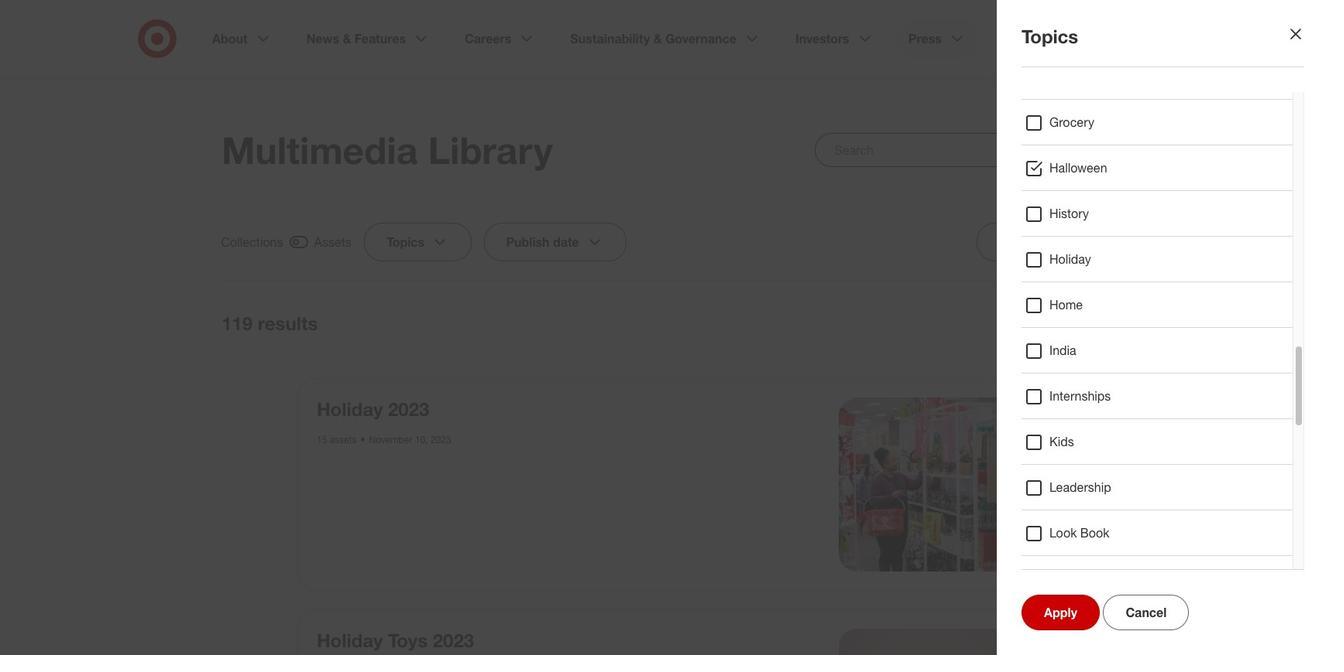 Task type: vqa. For each thing, say whether or not it's contained in the screenshot.
"Careers" on the left top
no



Task type: describe. For each thing, give the bounding box(es) containing it.
november
[[369, 434, 412, 446]]

publish date button
[[484, 223, 627, 262]]

grocery
[[1049, 115, 1094, 130]]

holiday 2023
[[317, 398, 429, 421]]

15 assets
[[317, 434, 357, 446]]

holiday toys 2023
[[317, 629, 474, 653]]

multimedia
[[222, 128, 418, 173]]

results
[[258, 312, 318, 335]]

home
[[1049, 297, 1083, 313]]

apply button
[[1022, 596, 1100, 631]]

Look Book checkbox
[[1025, 525, 1043, 544]]

Grocery checkbox
[[1025, 114, 1043, 132]]

multimedia library
[[222, 128, 553, 173]]

topics inside button
[[387, 235, 424, 250]]

History checkbox
[[1025, 205, 1043, 224]]

Kids checkbox
[[1025, 434, 1043, 452]]

Internships checkbox
[[1025, 388, 1043, 407]]

date
[[553, 235, 580, 250]]

0 vertical spatial 2023
[[388, 398, 429, 421]]

Search search field
[[815, 133, 1108, 167]]

checked image
[[290, 233, 308, 252]]

2023 for 10,
[[430, 434, 451, 446]]

history
[[1049, 206, 1089, 222]]

internships
[[1049, 389, 1111, 404]]

holiday toys 2023 link
[[317, 629, 474, 653]]

Home checkbox
[[1025, 297, 1043, 315]]

apply
[[1044, 606, 1077, 621]]

toys
[[388, 629, 428, 653]]

look book
[[1049, 526, 1109, 541]]



Task type: locate. For each thing, give the bounding box(es) containing it.
2023 up november 10, 2023 in the left bottom of the page
[[388, 398, 429, 421]]

holiday
[[1049, 252, 1091, 267], [317, 398, 383, 421], [317, 629, 383, 653]]

assets
[[330, 434, 357, 446]]

holiday for holiday toys 2023
[[317, 629, 383, 653]]

india
[[1049, 343, 1076, 359]]

0 vertical spatial holiday
[[1049, 252, 1091, 267]]

cancel
[[1126, 606, 1167, 621]]

november 10, 2023
[[369, 434, 451, 446]]

10,
[[415, 434, 428, 446]]

119
[[222, 312, 253, 335]]

1 vertical spatial topics
[[387, 235, 424, 250]]

cancel button
[[1103, 596, 1189, 631]]

India checkbox
[[1025, 342, 1043, 361]]

halloween
[[1049, 160, 1107, 176]]

topics button
[[364, 223, 472, 262]]

publish date
[[507, 235, 580, 250]]

2 vertical spatial holiday
[[317, 629, 383, 653]]

2023 for toys
[[433, 629, 474, 653]]

topics dialog
[[0, 0, 1329, 656]]

assets
[[314, 235, 352, 250]]

2023
[[388, 398, 429, 421], [430, 434, 451, 446], [433, 629, 474, 653]]

library
[[428, 128, 553, 173]]

None checkbox
[[222, 232, 352, 252], [1039, 312, 1108, 335], [222, 232, 352, 252], [1039, 312, 1108, 335]]

Leadership checkbox
[[1025, 479, 1043, 498]]

119 results
[[222, 312, 318, 335]]

holiday inside topics dialog
[[1049, 252, 1091, 267]]

unchecked image
[[1064, 314, 1083, 333]]

leadership
[[1049, 480, 1111, 496]]

look
[[1049, 526, 1077, 541]]

0 vertical spatial topics
[[1022, 25, 1078, 48]]

publish
[[507, 235, 550, 250]]

topics inside dialog
[[1022, 25, 1078, 48]]

loyalty
[[1049, 572, 1088, 587]]

topics
[[1022, 25, 1078, 48], [387, 235, 424, 250]]

kids
[[1049, 434, 1074, 450]]

2023 right 10,
[[430, 434, 451, 446]]

holiday right holiday checkbox
[[1049, 252, 1091, 267]]

book
[[1080, 526, 1109, 541]]

0 horizontal spatial topics
[[387, 235, 424, 250]]

holiday up assets
[[317, 398, 383, 421]]

1 vertical spatial 2023
[[430, 434, 451, 446]]

2 vertical spatial 2023
[[433, 629, 474, 653]]

Halloween checkbox
[[1025, 160, 1043, 178]]

holiday for holiday 2023
[[317, 398, 383, 421]]

15
[[317, 434, 327, 446]]

a guest carrying a red target basket browses colorful holiday displays. image
[[838, 398, 1012, 572]]

1 horizontal spatial topics
[[1022, 25, 1078, 48]]

2023 right toys
[[433, 629, 474, 653]]

holiday left toys
[[317, 629, 383, 653]]

Holiday checkbox
[[1025, 251, 1043, 270]]

holiday 2023 link
[[317, 398, 429, 421]]

collections
[[222, 235, 283, 250]]

holiday for holiday
[[1049, 252, 1091, 267]]

1 vertical spatial holiday
[[317, 398, 383, 421]]



